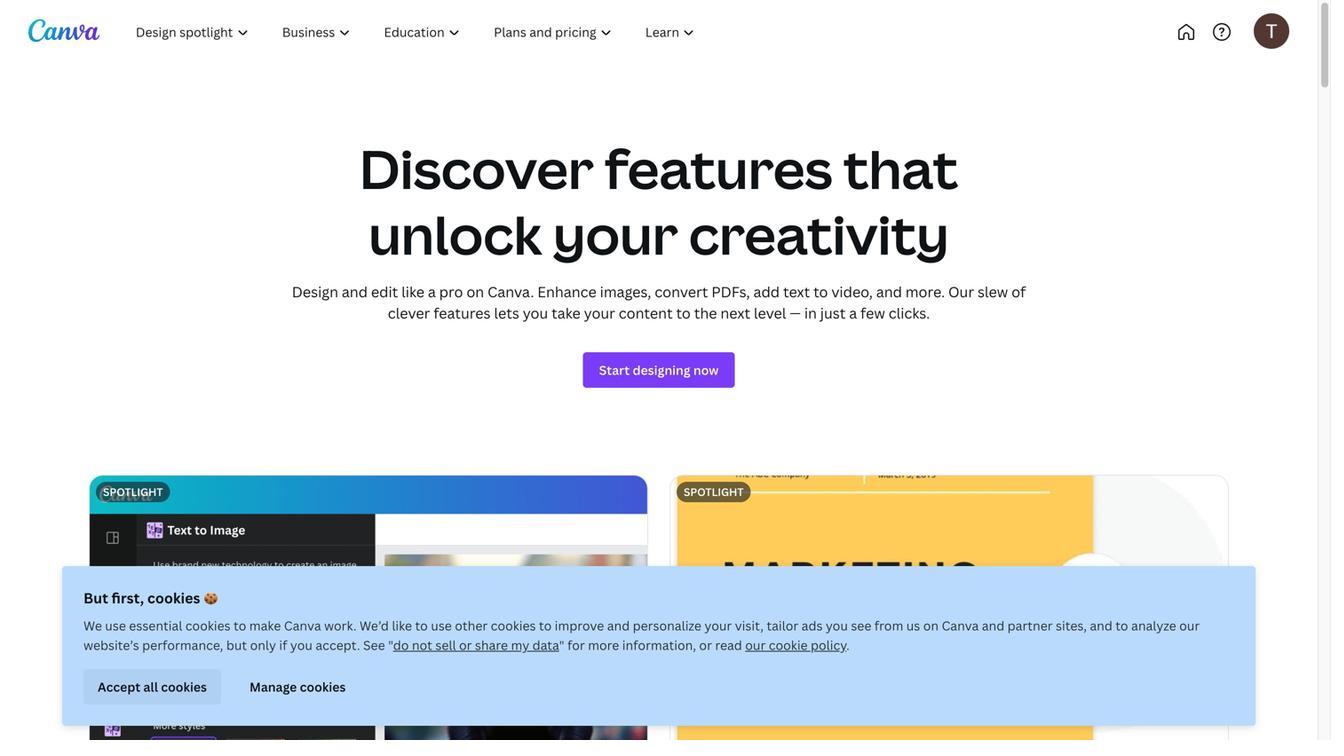 Task type: vqa. For each thing, say whether or not it's contained in the screenshot.
Trash
no



Task type: locate. For each thing, give the bounding box(es) containing it.
1 spotlight from the left
[[103, 485, 163, 500]]

your up read at the bottom
[[705, 618, 732, 635]]

other
[[455, 618, 488, 635]]

0 horizontal spatial "
[[388, 637, 393, 654]]

1 horizontal spatial our
[[1180, 618, 1200, 635]]

canva up if
[[284, 618, 321, 635]]

1 vertical spatial your
[[584, 304, 615, 323]]

manage cookies button
[[235, 670, 360, 705]]

1 horizontal spatial or
[[699, 637, 712, 654]]

on right pro
[[467, 282, 484, 302]]

0 horizontal spatial or
[[459, 637, 472, 654]]

1 vertical spatial features
[[434, 304, 491, 323]]

in
[[804, 304, 817, 323]]

1 horizontal spatial on
[[923, 618, 939, 635]]

convert
[[655, 282, 708, 302]]

our right analyze
[[1180, 618, 1200, 635]]

2 spotlight from the left
[[684, 485, 744, 500]]

1 horizontal spatial "
[[559, 637, 564, 654]]

2 vertical spatial you
[[290, 637, 313, 654]]

few
[[861, 304, 885, 323]]

you inside design and edit like a pro on canva. enhance images, convert pdfs, add text to video, and more. our slew of clever features lets you take your content to the next level — in just a few clicks.
[[523, 304, 548, 323]]

your right take
[[584, 304, 615, 323]]

1 vertical spatial like
[[392, 618, 412, 635]]

analyze
[[1131, 618, 1176, 635]]

to up but on the left bottom of page
[[234, 618, 246, 635]]

to up in
[[814, 282, 828, 302]]

our down 'visit,'
[[745, 637, 766, 654]]

1 or from the left
[[459, 637, 472, 654]]

or right sell
[[459, 637, 472, 654]]

you right if
[[290, 637, 313, 654]]

cookies
[[147, 589, 200, 608], [185, 618, 231, 635], [491, 618, 536, 635], [161, 679, 207, 696], [300, 679, 346, 696]]

only
[[250, 637, 276, 654]]

accept
[[98, 679, 140, 696]]

and up do not sell or share my data " for more information, or read our cookie policy .
[[607, 618, 630, 635]]

cookies up my
[[491, 618, 536, 635]]

use
[[105, 618, 126, 635], [431, 618, 452, 635]]

if
[[279, 637, 287, 654]]

a left pro
[[428, 282, 436, 302]]

discover features that unlock your creativity
[[360, 132, 958, 270]]

0 vertical spatial on
[[467, 282, 484, 302]]

canva
[[284, 618, 321, 635], [942, 618, 979, 635]]

a left few
[[849, 304, 857, 323]]

spotlight
[[103, 485, 163, 500], [684, 485, 744, 500]]

0 horizontal spatial use
[[105, 618, 126, 635]]

"
[[388, 637, 393, 654], [559, 637, 564, 654]]

but
[[226, 637, 247, 654]]

our inside the we use essential cookies to make canva work. we'd like to use other cookies to improve and personalize your visit, tailor ads you see from us on canva and partner sites, and to analyze our website's performance, but only if you accept. see "
[[1180, 618, 1200, 635]]

cookies down accept. at bottom
[[300, 679, 346, 696]]

on
[[467, 282, 484, 302], [923, 618, 939, 635]]

for
[[567, 637, 585, 654]]

1 horizontal spatial you
[[523, 304, 548, 323]]

0 vertical spatial our
[[1180, 618, 1200, 635]]

tailor
[[767, 618, 799, 635]]

your inside design and edit like a pro on canva. enhance images, convert pdfs, add text to video, and more. our slew of clever features lets you take your content to the next level — in just a few clicks.
[[584, 304, 615, 323]]

of
[[1012, 282, 1026, 302]]

discover
[[360, 132, 594, 205]]

pdfs,
[[712, 282, 750, 302]]

sites,
[[1056, 618, 1087, 635]]

ads
[[802, 618, 823, 635]]

1 " from the left
[[388, 637, 393, 654]]

1 horizontal spatial features
[[605, 132, 833, 205]]

spotlight for text to image
[[103, 485, 163, 500]]

0 vertical spatial like
[[402, 282, 424, 302]]

clever
[[388, 304, 430, 323]]

—
[[790, 304, 801, 323]]

we use essential cookies to make canva work. we'd like to use other cookies to improve and personalize your visit, tailor ads you see from us on canva and partner sites, and to analyze our website's performance, but only if you accept. see "
[[83, 618, 1200, 654]]

0 horizontal spatial you
[[290, 637, 313, 654]]

a
[[428, 282, 436, 302], [849, 304, 857, 323]]

1 vertical spatial a
[[849, 304, 857, 323]]

you
[[523, 304, 548, 323], [826, 618, 848, 635], [290, 637, 313, 654]]

0 vertical spatial features
[[605, 132, 833, 205]]

we'd
[[360, 618, 389, 635]]

your up images,
[[553, 198, 678, 270]]

that
[[844, 132, 958, 205]]

like up "clever"
[[402, 282, 424, 302]]

or
[[459, 637, 472, 654], [699, 637, 712, 654]]

slew
[[978, 282, 1008, 302]]

share
[[475, 637, 508, 654]]

data
[[532, 637, 559, 654]]

0 vertical spatial a
[[428, 282, 436, 302]]

edit
[[371, 282, 398, 302]]

0 horizontal spatial features
[[434, 304, 491, 323]]

0 vertical spatial your
[[553, 198, 678, 270]]

2 horizontal spatial you
[[826, 618, 848, 635]]

section01_pdf editor image
[[671, 476, 1228, 741]]

0 vertical spatial you
[[523, 304, 548, 323]]

or left read at the bottom
[[699, 637, 712, 654]]

you up policy
[[826, 618, 848, 635]]

manage
[[250, 679, 297, 696]]

my
[[511, 637, 529, 654]]

1 horizontal spatial spotlight
[[684, 485, 744, 500]]

like up do
[[392, 618, 412, 635]]

cookies right all
[[161, 679, 207, 696]]

and right sites,
[[1090, 618, 1113, 635]]

accept all cookies
[[98, 679, 207, 696]]

like inside the we use essential cookies to make canva work. we'd like to use other cookies to improve and personalize your visit, tailor ads you see from us on canva and partner sites, and to analyze our website's performance, but only if you accept. see "
[[392, 618, 412, 635]]

use up sell
[[431, 618, 452, 635]]

0 horizontal spatial on
[[467, 282, 484, 302]]

your inside the we use essential cookies to make canva work. we'd like to use other cookies to improve and personalize your visit, tailor ads you see from us on canva and partner sites, and to analyze our website's performance, but only if you accept. see "
[[705, 618, 732, 635]]

like
[[402, 282, 424, 302], [392, 618, 412, 635]]

1 horizontal spatial use
[[431, 618, 452, 635]]

features
[[605, 132, 833, 205], [434, 304, 491, 323]]

see
[[363, 637, 385, 654]]

0 horizontal spatial canva
[[284, 618, 321, 635]]

canva right us
[[942, 618, 979, 635]]

1 vertical spatial our
[[745, 637, 766, 654]]

" left the for
[[559, 637, 564, 654]]

us
[[906, 618, 920, 635]]

we
[[83, 618, 102, 635]]

cookie
[[769, 637, 808, 654]]

cookies inside button
[[161, 679, 207, 696]]

0 horizontal spatial a
[[428, 282, 436, 302]]

and left partner
[[982, 618, 1005, 635]]

just
[[820, 304, 846, 323]]

improve
[[555, 618, 604, 635]]

🍪
[[204, 589, 218, 608]]

first,
[[112, 589, 144, 608]]

use up website's
[[105, 618, 126, 635]]

you right lets
[[523, 304, 548, 323]]

0 horizontal spatial spotlight
[[103, 485, 163, 500]]

from
[[875, 618, 903, 635]]

do
[[393, 637, 409, 654]]

your
[[553, 198, 678, 270], [584, 304, 615, 323], [705, 618, 732, 635]]

1 vertical spatial on
[[923, 618, 939, 635]]

2 vertical spatial your
[[705, 618, 732, 635]]

1 horizontal spatial canva
[[942, 618, 979, 635]]

do not sell or share my data link
[[393, 637, 559, 654]]

" right see
[[388, 637, 393, 654]]

and
[[342, 282, 368, 302], [876, 282, 902, 302], [607, 618, 630, 635], [982, 618, 1005, 635], [1090, 618, 1113, 635]]

like inside design and edit like a pro on canva. enhance images, convert pdfs, add text to video, and more. our slew of clever features lets you take your content to the next level — in just a few clicks.
[[402, 282, 424, 302]]

1 horizontal spatial a
[[849, 304, 857, 323]]

on right us
[[923, 618, 939, 635]]

our
[[1180, 618, 1200, 635], [745, 637, 766, 654]]

our
[[948, 282, 974, 302]]

to
[[814, 282, 828, 302], [676, 304, 691, 323], [234, 618, 246, 635], [415, 618, 428, 635], [539, 618, 552, 635], [1116, 618, 1128, 635]]



Task type: describe. For each thing, give the bounding box(es) containing it.
.
[[847, 637, 850, 654]]

on inside design and edit like a pro on canva. enhance images, convert pdfs, add text to video, and more. our slew of clever features lets you take your content to the next level — in just a few clicks.
[[467, 282, 484, 302]]

and left edit
[[342, 282, 368, 302]]

but first, cookies 🍪
[[83, 589, 218, 608]]

more
[[588, 637, 619, 654]]

your inside the discover features that unlock your creativity
[[553, 198, 678, 270]]

essential
[[129, 618, 182, 635]]

cookies up essential
[[147, 589, 200, 608]]

cookies down 🍪
[[185, 618, 231, 635]]

see
[[851, 618, 872, 635]]

partner
[[1008, 618, 1053, 635]]

our cookie policy link
[[745, 637, 847, 654]]

lets
[[494, 304, 519, 323]]

take
[[552, 304, 581, 323]]

but
[[83, 589, 108, 608]]

0 horizontal spatial our
[[745, 637, 766, 654]]

2 or from the left
[[699, 637, 712, 654]]

2 " from the left
[[559, 637, 564, 654]]

the
[[694, 304, 717, 323]]

unlock
[[369, 198, 542, 270]]

accept.
[[316, 637, 360, 654]]

clicks.
[[889, 304, 930, 323]]

cookies inside button
[[300, 679, 346, 696]]

1 canva from the left
[[284, 618, 321, 635]]

performance,
[[142, 637, 223, 654]]

add
[[754, 282, 780, 302]]

top level navigation element
[[121, 14, 770, 50]]

read
[[715, 637, 742, 654]]

sell
[[435, 637, 456, 654]]

more.
[[906, 282, 945, 302]]

1 vertical spatial you
[[826, 618, 848, 635]]

visit,
[[735, 618, 764, 635]]

2 canva from the left
[[942, 618, 979, 635]]

spotlight for section01_pdf editor image
[[684, 485, 744, 500]]

1 use from the left
[[105, 618, 126, 635]]

features inside the discover features that unlock your creativity
[[605, 132, 833, 205]]

" inside the we use essential cookies to make canva work. we'd like to use other cookies to improve and personalize your visit, tailor ads you see from us on canva and partner sites, and to analyze our website's performance, but only if you accept. see "
[[388, 637, 393, 654]]

images,
[[600, 282, 651, 302]]

creativity
[[689, 198, 949, 270]]

policy
[[811, 637, 847, 654]]

all
[[143, 679, 158, 696]]

design
[[292, 282, 338, 302]]

and up few
[[876, 282, 902, 302]]

canva.
[[488, 282, 534, 302]]

text to image image
[[90, 476, 647, 741]]

manage cookies
[[250, 679, 346, 696]]

work.
[[324, 618, 357, 635]]

do not sell or share my data " for more information, or read our cookie policy .
[[393, 637, 850, 654]]

content
[[619, 304, 673, 323]]

not
[[412, 637, 432, 654]]

to up not
[[415, 618, 428, 635]]

level
[[754, 304, 786, 323]]

on inside the we use essential cookies to make canva work. we'd like to use other cookies to improve and personalize your visit, tailor ads you see from us on canva and partner sites, and to analyze our website's performance, but only if you accept. see "
[[923, 618, 939, 635]]

website's
[[83, 637, 139, 654]]

features inside design and edit like a pro on canva. enhance images, convert pdfs, add text to video, and more. our slew of clever features lets you take your content to the next level — in just a few clicks.
[[434, 304, 491, 323]]

to down convert
[[676, 304, 691, 323]]

video,
[[832, 282, 873, 302]]

next
[[721, 304, 750, 323]]

information,
[[622, 637, 696, 654]]

personalize
[[633, 618, 702, 635]]

pro
[[439, 282, 463, 302]]

text
[[783, 282, 810, 302]]

to up data
[[539, 618, 552, 635]]

to left analyze
[[1116, 618, 1128, 635]]

design and edit like a pro on canva. enhance images, convert pdfs, add text to video, and more. our slew of clever features lets you take your content to the next level — in just a few clicks.
[[292, 282, 1026, 323]]

2 use from the left
[[431, 618, 452, 635]]

accept all cookies button
[[83, 670, 221, 705]]

enhance
[[538, 282, 597, 302]]

make
[[249, 618, 281, 635]]



